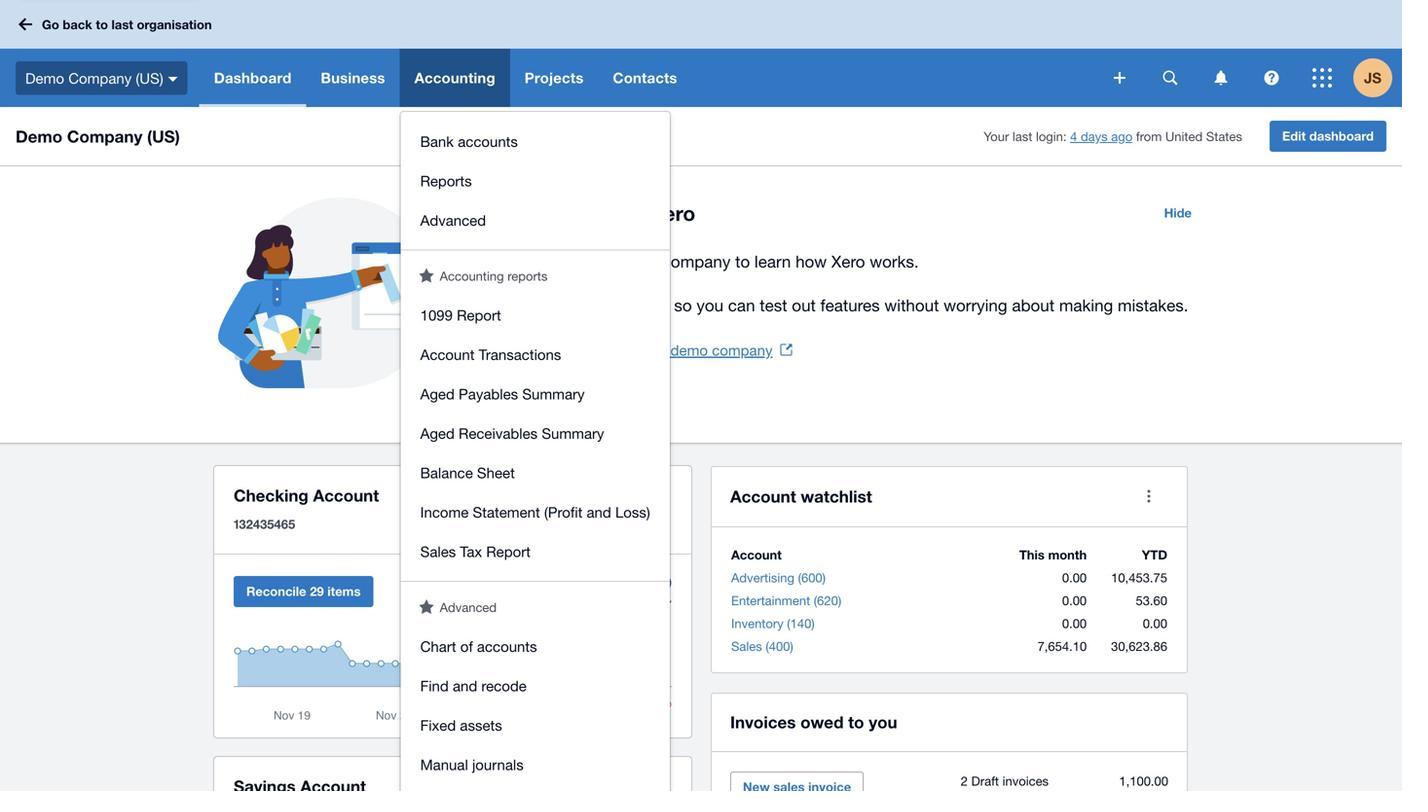 Task type: vqa. For each thing, say whether or not it's contained in the screenshot.
Sep 10, 2023
no



Task type: locate. For each thing, give the bounding box(es) containing it.
0 horizontal spatial sales
[[420, 544, 456, 561]]

svg image up ago
[[1114, 72, 1126, 84]]

favourites image for advanced
[[419, 600, 434, 615]]

last
[[112, 17, 133, 32], [1013, 129, 1033, 144]]

demo down go
[[25, 69, 64, 86]]

sales (400) link
[[732, 640, 794, 655]]

opens in a new tab image
[[781, 344, 792, 356]]

income
[[420, 504, 469, 521]]

without
[[885, 296, 939, 315]]

1 vertical spatial about
[[605, 342, 642, 359]]

1 vertical spatial accounts
[[477, 639, 537, 656]]

reconcile 29 items
[[246, 584, 361, 600]]

(us) down the demo company (us) popup button
[[147, 127, 180, 146]]

1 manage menu toggle image from the top
[[633, 491, 672, 530]]

demo company (us) down the demo company (us) popup button
[[16, 127, 180, 146]]

accounts up "recode"
[[477, 639, 537, 656]]

0 vertical spatial demo
[[615, 252, 658, 271]]

balance
[[420, 465, 473, 482], [435, 575, 481, 590]]

0 vertical spatial statement
[[473, 504, 540, 521]]

to left the learn
[[736, 252, 750, 271]]

projects button
[[510, 49, 599, 107]]

account up advertising
[[732, 548, 782, 563]]

edit
[[1283, 129, 1306, 144]]

1 horizontal spatial about
[[1012, 296, 1055, 315]]

report up in
[[486, 544, 531, 561]]

0 vertical spatial balance
[[420, 465, 473, 482]]

to inside intro banner body element
[[736, 252, 750, 271]]

0 vertical spatial aged
[[420, 386, 455, 403]]

0 vertical spatial company
[[68, 69, 132, 86]]

last right your
[[1013, 129, 1033, 144]]

accounts inside advanced group
[[477, 639, 537, 656]]

2 aged from the top
[[420, 425, 455, 442]]

1 horizontal spatial svg image
[[1164, 71, 1178, 85]]

2 horizontal spatial svg image
[[1265, 71, 1279, 85]]

get to know xero
[[526, 201, 696, 226]]

business
[[321, 69, 385, 87]]

(us)
[[136, 69, 163, 86], [147, 127, 180, 146]]

favourites image up chart
[[419, 600, 434, 615]]

xero right in
[[498, 575, 524, 590]]

svg image inside the demo company (us) popup button
[[168, 77, 178, 82]]

and inside the find and recode link
[[453, 678, 478, 695]]

1 vertical spatial manage menu toggle image
[[633, 782, 672, 792]]

manage menu toggle image
[[633, 491, 672, 530], [633, 782, 672, 792]]

aged payables summary
[[420, 386, 585, 403]]

advanced
[[420, 212, 486, 229], [440, 601, 497, 616]]

accounting up the 1099 report
[[440, 269, 504, 284]]

you right the so
[[697, 296, 724, 315]]

and
[[587, 504, 612, 521], [453, 678, 478, 695]]

inventory
[[732, 617, 784, 632]]

0 vertical spatial accounting
[[415, 69, 496, 87]]

account
[[420, 346, 475, 363], [313, 486, 379, 506], [731, 487, 797, 507], [732, 548, 782, 563]]

group
[[401, 112, 670, 250]]

0 vertical spatial favourites image
[[419, 268, 434, 283]]

0 vertical spatial sales
[[420, 544, 456, 561]]

svg image
[[1164, 71, 1178, 85], [1265, 71, 1279, 85], [1114, 72, 1126, 84]]

0 horizontal spatial xero
[[498, 575, 524, 590]]

2 horizontal spatial xero
[[832, 252, 866, 271]]

how
[[796, 252, 827, 271]]

company left opens in a new tab 'image'
[[712, 342, 773, 359]]

to inside go back to last organisation link
[[96, 17, 108, 32]]

sales
[[420, 544, 456, 561], [732, 640, 763, 655]]

2 vertical spatial xero
[[498, 575, 524, 590]]

summary up "aged receivables summary" link
[[522, 386, 585, 403]]

aged left payables
[[420, 386, 455, 403]]

summary up balance sheet 'link'
[[542, 425, 604, 442]]

0 vertical spatial accounts
[[458, 133, 518, 150]]

sheet
[[477, 465, 515, 482]]

account left watchlist
[[731, 487, 797, 507]]

statement
[[473, 504, 540, 521], [435, 598, 494, 613]]

7,654.10
[[1038, 640, 1087, 655]]

1 vertical spatial and
[[453, 678, 478, 695]]

1 vertical spatial sales
[[732, 640, 763, 655]]

learn
[[755, 252, 791, 271]]

svg image
[[19, 18, 32, 31], [1313, 68, 1333, 88], [1215, 71, 1228, 85], [168, 77, 178, 82]]

company down the demo company (us) popup button
[[67, 127, 143, 146]]

0 vertical spatial last
[[112, 17, 133, 32]]

demo
[[615, 252, 658, 271], [671, 342, 708, 359]]

and right find
[[453, 678, 478, 695]]

1 favourites image from the top
[[419, 268, 434, 283]]

balance left in
[[435, 575, 481, 590]]

manual journals
[[420, 757, 524, 774]]

accounting reports
[[440, 269, 548, 284]]

svg image down organisation
[[168, 77, 178, 82]]

about left the
[[605, 342, 642, 359]]

to right get
[[566, 201, 586, 226]]

reports
[[508, 269, 548, 284]]

0.00 link for 53.60
[[1063, 594, 1087, 609]]

ytd
[[1142, 548, 1168, 563]]

balance for balance sheet
[[420, 465, 473, 482]]

0.00 for 53.60
[[1063, 594, 1087, 609]]

aged for aged payables summary
[[420, 386, 455, 403]]

sales inside reports "group"
[[420, 544, 456, 561]]

back
[[63, 17, 92, 32]]

you right the owed at right
[[869, 713, 898, 733]]

(us) down go back to last organisation
[[136, 69, 163, 86]]

0 vertical spatial about
[[1012, 296, 1055, 315]]

1 horizontal spatial xero
[[650, 201, 696, 226]]

0 horizontal spatial and
[[453, 678, 478, 695]]

fixed assets link
[[401, 706, 670, 746]]

find and recode link
[[401, 667, 670, 706]]

account inside account transactions link
[[420, 346, 475, 363]]

sales down inventory
[[732, 640, 763, 655]]

advanced down reports
[[420, 212, 486, 229]]

go back to last organisation link
[[12, 7, 224, 42]]

(620)
[[814, 594, 842, 609]]

balance up income
[[420, 465, 473, 482]]

to right back
[[96, 17, 108, 32]]

making
[[1060, 296, 1114, 315]]

account inside "account watchlist" link
[[731, 487, 797, 507]]

accounting up bank accounts
[[415, 69, 496, 87]]

0 vertical spatial (us)
[[136, 69, 163, 86]]

demo inside intro banner body element
[[615, 252, 658, 271]]

demo down the demo company (us) popup button
[[16, 127, 62, 146]]

132435465
[[234, 517, 295, 532]]

list box
[[401, 112, 670, 792]]

favourites image
[[419, 268, 434, 283], [419, 600, 434, 615]]

last right back
[[112, 17, 133, 32]]

receivables
[[459, 425, 538, 442]]

demo company (us) inside popup button
[[25, 69, 163, 86]]

company
[[68, 69, 132, 86], [67, 127, 143, 146]]

0 horizontal spatial demo
[[615, 252, 658, 271]]

find and recode
[[420, 678, 527, 695]]

7,654.10 link
[[1038, 640, 1087, 655]]

report up account transactions
[[457, 307, 501, 324]]

demo company (us)
[[25, 69, 163, 86], [16, 127, 180, 146]]

bank
[[420, 133, 454, 150]]

payables
[[459, 386, 518, 403]]

hide
[[1165, 206, 1192, 221]]

your last login: 4 days ago from united states
[[984, 129, 1243, 144]]

reports group
[[401, 286, 670, 582]]

svg image up edit dashboard button
[[1265, 71, 1279, 85]]

contacts
[[613, 69, 678, 87]]

0 vertical spatial xero
[[650, 201, 696, 226]]

and inside income statement (profit and loss) link
[[587, 504, 612, 521]]

0 vertical spatial manage menu toggle image
[[633, 491, 672, 530]]

sales left tax
[[420, 544, 456, 561]]

is
[[596, 296, 608, 315]]

and left loss)
[[587, 504, 612, 521]]

1 vertical spatial (us)
[[147, 127, 180, 146]]

accounting inside dropdown button
[[415, 69, 496, 87]]

0 vertical spatial demo company (us)
[[25, 69, 163, 86]]

1 horizontal spatial sales
[[732, 640, 763, 655]]

reports link
[[401, 161, 670, 201]]

1 vertical spatial accounting
[[440, 269, 504, 284]]

demo right the
[[671, 342, 708, 359]]

accounting for accounting reports
[[440, 269, 504, 284]]

statement down sheet
[[473, 504, 540, 521]]

entertainment (620) link
[[732, 594, 842, 609]]

1 horizontal spatial demo
[[671, 342, 708, 359]]

account down 1099
[[420, 346, 475, 363]]

list box containing bank accounts
[[401, 112, 670, 792]]

summary for aged payables summary
[[522, 386, 585, 403]]

demo company (us) down back
[[25, 69, 163, 86]]

accounts right bank
[[458, 133, 518, 150]]

the
[[526, 296, 554, 315]]

xero right 'know'
[[650, 201, 696, 226]]

0 vertical spatial company
[[662, 252, 731, 271]]

report
[[457, 307, 501, 324], [486, 544, 531, 561]]

advanced link
[[401, 201, 670, 240]]

1 aged from the top
[[420, 386, 455, 403]]

1 vertical spatial aged
[[420, 425, 455, 442]]

1 vertical spatial balance
[[435, 575, 481, 590]]

entertainment (620)
[[732, 594, 842, 609]]

accounting button
[[400, 49, 510, 107]]

0 vertical spatial summary
[[522, 386, 585, 403]]

1 vertical spatial demo
[[671, 342, 708, 359]]

from
[[1137, 129, 1162, 144]]

reconcile
[[246, 584, 306, 600]]

aged up balance sheet
[[420, 425, 455, 442]]

svg image up states
[[1215, 71, 1228, 85]]

0 vertical spatial you
[[697, 296, 724, 315]]

the data is fictional so you can test out features without worrying about making mistakes.
[[526, 296, 1189, 315]]

1 horizontal spatial and
[[587, 504, 612, 521]]

1 vertical spatial report
[[486, 544, 531, 561]]

fixed
[[420, 717, 456, 734]]

advanced down "balance in xero"
[[440, 601, 497, 616]]

1 vertical spatial summary
[[542, 425, 604, 442]]

login:
[[1036, 129, 1067, 144]]

1 vertical spatial xero
[[832, 252, 866, 271]]

1 vertical spatial favourites image
[[419, 600, 434, 615]]

1 horizontal spatial last
[[1013, 129, 1033, 144]]

company down go back to last organisation link
[[68, 69, 132, 86]]

favourites image up 1099
[[419, 268, 434, 283]]

company inside popup button
[[68, 69, 132, 86]]

account for account watchlist
[[731, 487, 797, 507]]

xero right how
[[832, 252, 866, 271]]

1 vertical spatial you
[[869, 713, 898, 733]]

statement inside reports "group"
[[473, 504, 540, 521]]

svg image up united
[[1164, 71, 1178, 85]]

2 draft invoices link
[[961, 774, 1049, 790]]

to right the owed at right
[[849, 713, 865, 733]]

1 vertical spatial demo
[[16, 127, 62, 146]]

group containing bank accounts
[[401, 112, 670, 250]]

this month
[[1020, 548, 1087, 563]]

banner
[[0, 0, 1403, 792]]

1,608.77
[[619, 598, 672, 613]]

get
[[526, 201, 560, 226]]

0 horizontal spatial about
[[605, 342, 642, 359]]

svg image left js
[[1313, 68, 1333, 88]]

2 favourites image from the top
[[419, 600, 434, 615]]

company up the so
[[662, 252, 731, 271]]

about left making
[[1012, 296, 1055, 315]]

0 vertical spatial demo
[[25, 69, 64, 86]]

1 horizontal spatial you
[[869, 713, 898, 733]]

advertising
[[732, 571, 795, 586]]

hide button
[[1153, 198, 1204, 229]]

contacts button
[[599, 49, 692, 107]]

bank accounts
[[420, 133, 518, 150]]

balance sheet
[[420, 465, 515, 482]]

test
[[760, 296, 788, 315]]

company
[[662, 252, 731, 271], [712, 342, 773, 359]]

statement down "balance in xero"
[[435, 598, 494, 613]]

js button
[[1354, 49, 1403, 107]]

0 vertical spatial and
[[587, 504, 612, 521]]

svg image left go
[[19, 18, 32, 31]]

1 vertical spatial last
[[1013, 129, 1033, 144]]

demo right our
[[615, 252, 658, 271]]

about
[[1012, 296, 1055, 315], [605, 342, 642, 359]]

chart
[[420, 639, 456, 656]]

balance inside 'link'
[[420, 465, 473, 482]]

1 vertical spatial demo company (us)
[[16, 127, 180, 146]]

0 horizontal spatial you
[[697, 296, 724, 315]]

0 horizontal spatial last
[[112, 17, 133, 32]]



Task type: describe. For each thing, give the bounding box(es) containing it.
month
[[1049, 548, 1087, 563]]

1099 report link
[[401, 296, 670, 335]]

go back to last organisation
[[42, 17, 212, 32]]

assets
[[460, 717, 502, 734]]

0 vertical spatial advanced
[[420, 212, 486, 229]]

(profit
[[544, 504, 583, 521]]

accounts watchlist options image
[[1130, 477, 1169, 516]]

in
[[484, 575, 494, 590]]

1 vertical spatial statement
[[435, 598, 494, 613]]

business button
[[306, 49, 400, 107]]

works.
[[870, 252, 919, 271]]

draft
[[972, 774, 999, 790]]

1 vertical spatial company
[[712, 342, 773, 359]]

53.60 link
[[1136, 594, 1168, 609]]

edit dashboard button
[[1270, 121, 1387, 152]]

transactions
[[479, 346, 561, 363]]

reports
[[420, 172, 472, 189]]

2
[[961, 774, 968, 790]]

more
[[567, 342, 600, 359]]

the
[[646, 342, 667, 359]]

1 vertical spatial advanced
[[440, 601, 497, 616]]

sales for sales (400)
[[732, 640, 763, 655]]

2 manage menu toggle image from the top
[[633, 782, 672, 792]]

sales for sales tax report
[[420, 544, 456, 561]]

sales tax report link
[[401, 532, 670, 572]]

advertising (600) link
[[732, 571, 826, 586]]

fictional
[[612, 296, 670, 315]]

1,100.00
[[1120, 774, 1169, 790]]

invoices owed to you link
[[731, 709, 898, 736]]

4 days ago button
[[1071, 129, 1133, 144]]

statement balance (dec 14)
[[435, 598, 592, 613]]

inventory (140)
[[732, 617, 815, 632]]

(4,946.33)
[[616, 575, 672, 590]]

js
[[1365, 69, 1382, 87]]

0.00 link for 0.00
[[1063, 617, 1087, 632]]

aged payables summary link
[[401, 375, 670, 414]]

company inside intro banner body element
[[662, 252, 731, 271]]

0.00 for 0.00
[[1063, 617, 1087, 632]]

dashboard
[[1310, 129, 1374, 144]]

manual journals link
[[401, 746, 670, 785]]

about inside intro banner body element
[[1012, 296, 1055, 315]]

items
[[328, 584, 361, 600]]

xero inside intro banner body element
[[832, 252, 866, 271]]

fixed assets
[[420, 717, 502, 734]]

banner containing dashboard
[[0, 0, 1403, 792]]

edit dashboard
[[1283, 129, 1374, 144]]

reconcile 29 items button
[[234, 577, 374, 608]]

watchlist
[[801, 487, 873, 507]]

you inside 'link'
[[869, 713, 898, 733]]

account for account
[[732, 548, 782, 563]]

10,453.75 link
[[1112, 571, 1168, 586]]

person setting up the dashboard image
[[136, 198, 526, 412]]

you inside intro banner body element
[[697, 296, 724, 315]]

recode
[[482, 678, 527, 695]]

data
[[558, 296, 591, 315]]

organisation
[[137, 17, 212, 32]]

(140)
[[787, 617, 815, 632]]

projects
[[525, 69, 584, 87]]

0.00 for 10,453.75
[[1063, 571, 1087, 586]]

list box inside banner
[[401, 112, 670, 792]]

days
[[1081, 129, 1108, 144]]

this
[[1020, 548, 1045, 563]]

checking account
[[234, 486, 379, 506]]

demo inside popup button
[[25, 69, 64, 86]]

worrying
[[944, 296, 1008, 315]]

0.00 link for 10,453.75
[[1063, 571, 1087, 586]]

entertainment
[[732, 594, 811, 609]]

aged for aged receivables summary
[[420, 425, 455, 442]]

1 vertical spatial company
[[67, 127, 143, 146]]

united
[[1166, 129, 1203, 144]]

30,623.86
[[1112, 640, 1168, 655]]

intro banner body element
[[526, 248, 1204, 320]]

favourites image for accounting reports
[[419, 268, 434, 283]]

mistakes.
[[1118, 296, 1189, 315]]

advertising (600)
[[732, 571, 826, 586]]

manual
[[420, 757, 468, 774]]

4
[[1071, 129, 1078, 144]]

invoices
[[1003, 774, 1049, 790]]

demo company (us) button
[[0, 49, 199, 107]]

(us) inside popup button
[[136, 69, 163, 86]]

0 horizontal spatial svg image
[[1114, 72, 1126, 84]]

2 draft invoices
[[961, 774, 1049, 790]]

accounting for accounting
[[415, 69, 496, 87]]

balance
[[497, 598, 542, 613]]

explore our demo company to learn how xero works.
[[526, 252, 919, 271]]

income statement (profit and loss)
[[420, 504, 650, 521]]

your
[[984, 129, 1009, 144]]

checking
[[234, 486, 309, 506]]

so
[[674, 296, 692, 315]]

ago
[[1112, 129, 1133, 144]]

explore
[[526, 252, 582, 271]]

0 vertical spatial report
[[457, 307, 501, 324]]

account right checking on the bottom left of the page
[[313, 486, 379, 506]]

svg image inside go back to last organisation link
[[19, 18, 32, 31]]

chart of accounts link
[[401, 627, 670, 667]]

balance for balance in xero
[[435, 575, 481, 590]]

advanced group
[[401, 618, 670, 792]]

invoices
[[731, 713, 796, 733]]

sales tax report
[[420, 544, 531, 561]]

tax
[[460, 544, 482, 561]]

dashboard
[[214, 69, 292, 87]]

go
[[42, 17, 59, 32]]

1099
[[420, 307, 453, 324]]

balance in xero
[[435, 575, 524, 590]]

features
[[821, 296, 880, 315]]

account for account transactions
[[420, 346, 475, 363]]

to inside the invoices owed to you 'link'
[[849, 713, 865, 733]]

income statement (profit and loss) link
[[401, 493, 670, 532]]

inventory (140) link
[[732, 617, 815, 632]]

states
[[1207, 129, 1243, 144]]

summary for aged receivables summary
[[542, 425, 604, 442]]

53.60
[[1136, 594, 1168, 609]]

chart of accounts
[[420, 639, 537, 656]]

balance sheet link
[[401, 453, 670, 493]]



